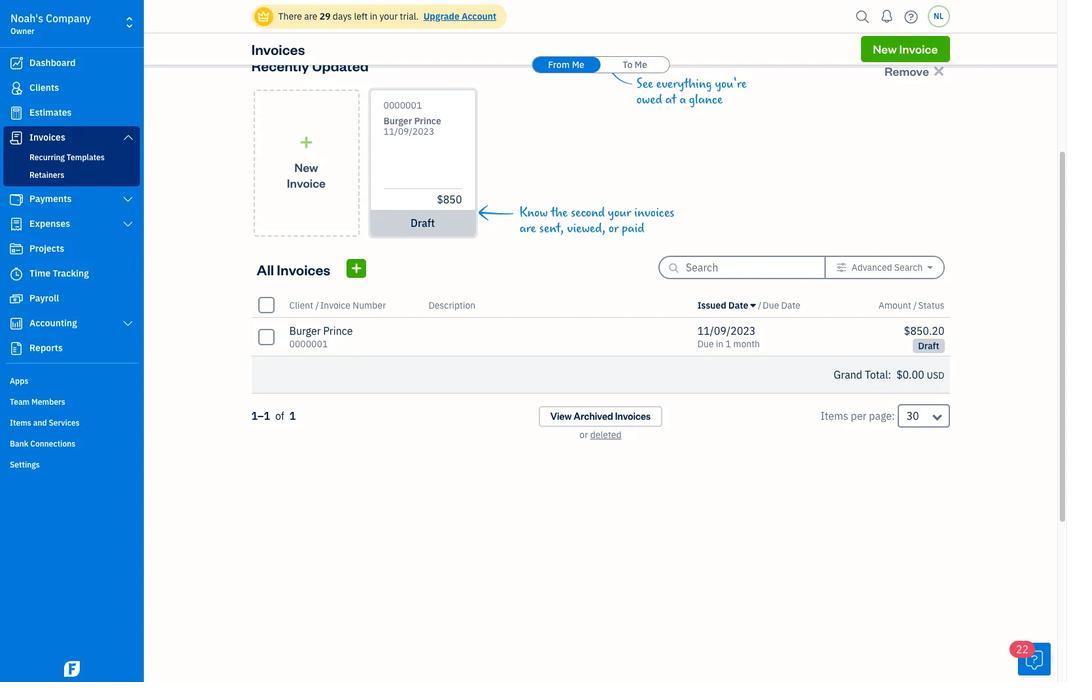 Task type: vqa. For each thing, say whether or not it's contained in the screenshot.
IMPORT
no



Task type: locate. For each thing, give the bounding box(es) containing it.
0 horizontal spatial burger
[[289, 324, 321, 337]]

the
[[551, 205, 568, 220]]

new invoice up remove
[[873, 41, 938, 56]]

clients
[[29, 82, 59, 94]]

noah's company owner
[[10, 12, 91, 36]]

main element
[[0, 0, 177, 682]]

2 horizontal spatial draft
[[918, 340, 940, 352]]

items left and
[[10, 418, 31, 428]]

are inside know the second your invoices are sent, viewed, or paid
[[520, 221, 536, 236]]

invoice right the client link
[[320, 299, 351, 311]]

expenses link
[[3, 213, 140, 236]]

invoices up recurring
[[29, 131, 65, 143]]

0 horizontal spatial or
[[580, 429, 588, 441]]

0 horizontal spatial due
[[698, 338, 714, 350]]

invoice
[[899, 41, 938, 56], [287, 175, 326, 190], [320, 299, 351, 311]]

11/09/2023 inside 0000001 burger prince 11/09/2023
[[384, 126, 435, 137]]

0 vertical spatial 1
[[726, 338, 731, 350]]

upgrade
[[424, 10, 460, 22]]

reports
[[29, 342, 63, 354]]

0 vertical spatial are
[[304, 10, 318, 22]]

0 vertical spatial 11/09/2023
[[384, 126, 435, 137]]

draft for $850.20 draft
[[918, 340, 940, 352]]

expense image
[[9, 218, 24, 231]]

1 / from the left
[[316, 299, 319, 311]]

projects link
[[3, 237, 140, 261]]

dashboard link
[[3, 52, 140, 75]]

1 horizontal spatial new
[[873, 41, 897, 56]]

1 vertical spatial caretdown image
[[751, 300, 756, 310]]

chevron large down image
[[122, 132, 134, 143], [122, 194, 134, 205], [122, 219, 134, 230]]

0 vertical spatial new invoice
[[873, 41, 938, 56]]

there are 29 days left in your trial. upgrade account
[[278, 10, 497, 22]]

0 vertical spatial burger
[[384, 115, 412, 127]]

reports link
[[3, 337, 140, 360]]

due
[[763, 299, 779, 311], [698, 338, 714, 350]]

chevron large down image for invoices
[[122, 132, 134, 143]]

there
[[278, 10, 302, 22]]

0 vertical spatial new invoice link
[[861, 36, 950, 62]]

items left per
[[821, 409, 849, 423]]

1 horizontal spatial /
[[758, 299, 762, 311]]

1 horizontal spatial 11/09/2023
[[698, 324, 756, 337]]

or down archived
[[580, 429, 588, 441]]

new invoice link
[[861, 36, 950, 62], [253, 90, 359, 237]]

0 horizontal spatial me
[[572, 59, 585, 71]]

date
[[729, 299, 749, 311], [782, 299, 801, 311]]

3 / from the left
[[914, 299, 917, 311]]

0 horizontal spatial new
[[294, 159, 318, 174]]

from me link
[[532, 57, 600, 73]]

1 horizontal spatial are
[[520, 221, 536, 236]]

time tracking link
[[3, 262, 140, 286]]

0 horizontal spatial prince
[[323, 324, 353, 337]]

new down "plus" icon
[[294, 159, 318, 174]]

chevron large down image inside the expenses link
[[122, 219, 134, 230]]

upgrade account link
[[421, 10, 497, 22]]

search image
[[853, 7, 873, 26]]

1 horizontal spatial date
[[782, 299, 801, 311]]

1 horizontal spatial 0000001
[[384, 99, 422, 111]]

1 vertical spatial 0000001
[[289, 338, 328, 350]]

0 horizontal spatial in
[[370, 10, 377, 22]]

2 horizontal spatial /
[[914, 299, 917, 311]]

nl
[[934, 11, 944, 21]]

/ right the client
[[316, 299, 319, 311]]

1 horizontal spatial 1
[[726, 338, 731, 350]]

payroll
[[29, 292, 59, 304]]

0 horizontal spatial 0000001
[[289, 338, 328, 350]]

0 vertical spatial in
[[370, 10, 377, 22]]

are down know
[[520, 221, 536, 236]]

in draft
[[820, 25, 854, 38]]

0000001
[[384, 99, 422, 111], [289, 338, 328, 350]]

0 horizontal spatial caretdown image
[[751, 300, 756, 310]]

new up remove
[[873, 41, 897, 56]]

your up paid
[[608, 205, 631, 220]]

chevron large down image down retainers "link"
[[122, 194, 134, 205]]

invoices up the client link
[[277, 260, 330, 278]]

new invoice link for know the second your invoices are sent, viewed, or paid
[[253, 90, 359, 237]]

to me link
[[601, 57, 669, 73]]

your inside know the second your invoices are sent, viewed, or paid
[[608, 205, 631, 220]]

items inside "link"
[[10, 418, 31, 428]]

date right issued
[[729, 299, 749, 311]]

1 me from the left
[[572, 59, 585, 71]]

0 horizontal spatial new invoice
[[287, 159, 326, 190]]

from me
[[548, 59, 585, 71]]

team members
[[10, 397, 65, 407]]

issued
[[698, 299, 727, 311]]

/ left status
[[914, 299, 917, 311]]

1 horizontal spatial prince
[[414, 115, 441, 127]]

are
[[304, 10, 318, 22], [520, 221, 536, 236]]

1 vertical spatial draft
[[411, 216, 435, 230]]

bank
[[10, 439, 28, 449]]

1 date from the left
[[729, 299, 749, 311]]

recently updated
[[251, 56, 369, 75]]

0 horizontal spatial new invoice link
[[253, 90, 359, 237]]

total
[[561, 25, 582, 38]]

issued date link
[[698, 299, 758, 311]]

total
[[865, 368, 888, 381]]

prince inside 0000001 burger prince 11/09/2023
[[414, 115, 441, 127]]

estimate image
[[9, 107, 24, 120]]

0 horizontal spatial date
[[729, 299, 749, 311]]

invoice down "plus" icon
[[287, 175, 326, 190]]

1 vertical spatial burger
[[289, 324, 321, 337]]

2 vertical spatial draft
[[918, 340, 940, 352]]

1 vertical spatial prince
[[323, 324, 353, 337]]

1 vertical spatial your
[[608, 205, 631, 220]]

1 right of
[[290, 409, 296, 423]]

see everything you're owed at a glance
[[637, 77, 747, 107]]

or
[[609, 221, 619, 236], [580, 429, 588, 441]]

1 horizontal spatial items
[[821, 409, 849, 423]]

add invoice image
[[351, 260, 363, 276]]

or left paid
[[609, 221, 619, 236]]

1 chevron large down image from the top
[[122, 132, 134, 143]]

22 button
[[1010, 641, 1051, 676]]

in
[[370, 10, 377, 22], [820, 25, 829, 38], [716, 338, 724, 350]]

month
[[733, 338, 760, 350]]

2 vertical spatial chevron large down image
[[122, 219, 134, 230]]

0000001 inside burger prince 0000001
[[289, 338, 328, 350]]

burger
[[384, 115, 412, 127], [289, 324, 321, 337]]

invoices
[[634, 205, 675, 220]]

project image
[[9, 243, 24, 256]]

0 horizontal spatial are
[[304, 10, 318, 22]]

a
[[680, 92, 686, 107]]

0 horizontal spatial 11/09/2023
[[384, 126, 435, 137]]

1
[[726, 338, 731, 350], [290, 409, 296, 423]]

dashboard image
[[9, 57, 24, 70]]

amount / status
[[879, 299, 945, 311]]

client / invoice number
[[289, 299, 386, 311]]

outstanding
[[585, 25, 641, 38]]

1 left month
[[726, 338, 731, 350]]

0 vertical spatial due
[[763, 299, 779, 311]]

0 vertical spatial draft
[[831, 25, 854, 38]]

0 horizontal spatial items
[[10, 418, 31, 428]]

$850
[[437, 193, 462, 206]]

3 chevron large down image from the top
[[122, 219, 134, 230]]

1 vertical spatial new invoice
[[287, 159, 326, 190]]

0 horizontal spatial /
[[316, 299, 319, 311]]

2 me from the left
[[635, 59, 647, 71]]

notifications image
[[877, 3, 898, 29]]

burger inside 0000001 burger prince 11/09/2023
[[384, 115, 412, 127]]

estimates link
[[3, 101, 140, 125]]

per
[[851, 409, 867, 423]]

chevron large down image up recurring templates link
[[122, 132, 134, 143]]

2 date from the left
[[782, 299, 801, 311]]

paid
[[622, 221, 645, 236]]

2 / from the left
[[758, 299, 762, 311]]

clients link
[[3, 77, 140, 100]]

at
[[665, 92, 677, 107]]

prince inside burger prince 0000001
[[323, 324, 353, 337]]

1 horizontal spatial burger
[[384, 115, 412, 127]]

report image
[[9, 342, 24, 355]]

0 vertical spatial chevron large down image
[[122, 132, 134, 143]]

1 horizontal spatial or
[[609, 221, 619, 236]]

1 vertical spatial 1
[[290, 409, 296, 423]]

me right to
[[635, 59, 647, 71]]

0 horizontal spatial 1
[[290, 409, 296, 423]]

2 vertical spatial in
[[716, 338, 724, 350]]

1 horizontal spatial your
[[608, 205, 631, 220]]

second
[[571, 205, 605, 220]]

resource center badge image
[[1018, 643, 1051, 676]]

1 vertical spatial new invoice link
[[253, 90, 359, 237]]

$850.20 draft
[[904, 324, 945, 352]]

2 chevron large down image from the top
[[122, 194, 134, 205]]

to
[[623, 59, 633, 71]]

1 vertical spatial due
[[698, 338, 714, 350]]

new invoice link for invoices
[[861, 36, 950, 62]]

caretdown image right the search
[[928, 262, 933, 273]]

2 vertical spatial invoice
[[320, 299, 351, 311]]

in left search icon
[[820, 25, 829, 38]]

chevron large down image for payments
[[122, 194, 134, 205]]

deleted link
[[590, 429, 622, 441]]

client image
[[9, 82, 24, 95]]

1 vertical spatial are
[[520, 221, 536, 236]]

due down issued
[[698, 338, 714, 350]]

new invoice down "plus" icon
[[287, 159, 326, 190]]

2 horizontal spatial in
[[820, 25, 829, 38]]

items
[[821, 409, 849, 423], [10, 418, 31, 428]]

in right left
[[370, 10, 377, 22]]

overdue
[[345, 25, 383, 38]]

1 vertical spatial chevron large down image
[[122, 194, 134, 205]]

issued date
[[698, 299, 749, 311]]

0 vertical spatial new
[[873, 41, 897, 56]]

1 vertical spatial or
[[580, 429, 588, 441]]

1 horizontal spatial new invoice
[[873, 41, 938, 56]]

me right from
[[572, 59, 585, 71]]

items and services link
[[3, 413, 140, 432]]

1 horizontal spatial new invoice link
[[861, 36, 950, 62]]

sent,
[[539, 221, 564, 236]]

/ for client
[[316, 299, 319, 311]]

invoice up "remove" button
[[899, 41, 938, 56]]

1 vertical spatial 11/09/2023
[[698, 324, 756, 337]]

draft inside the '$850.20 draft'
[[918, 340, 940, 352]]

owner
[[10, 26, 35, 36]]

chevron large down image down payments link
[[122, 219, 134, 230]]

invoices inside view archived invoices or deleted
[[615, 410, 651, 423]]

caretdown image
[[928, 262, 933, 273], [751, 300, 756, 310]]

chevron large down image for expenses
[[122, 219, 134, 230]]

dashboard
[[29, 57, 76, 69]]

are left 29
[[304, 10, 318, 22]]

expenses
[[29, 218, 70, 230]]

1 horizontal spatial caretdown image
[[928, 262, 933, 273]]

amount link
[[879, 299, 914, 311]]

date for issued date
[[729, 299, 749, 311]]

1 horizontal spatial draft
[[831, 25, 854, 38]]

due right issued date link
[[763, 299, 779, 311]]

1 vertical spatial in
[[820, 25, 829, 38]]

0000001 inside 0000001 burger prince 11/09/2023
[[384, 99, 422, 111]]

date down search text field
[[782, 299, 801, 311]]

0 vertical spatial prince
[[414, 115, 441, 127]]

0 horizontal spatial your
[[380, 10, 398, 22]]

new inside new invoice
[[294, 159, 318, 174]]

in left month
[[716, 338, 724, 350]]

prince
[[414, 115, 441, 127], [323, 324, 353, 337]]

0 vertical spatial 0000001
[[384, 99, 422, 111]]

caretdown image left due date
[[751, 300, 756, 310]]

0 vertical spatial your
[[380, 10, 398, 22]]

1 vertical spatial invoice
[[287, 175, 326, 190]]

date for due date
[[782, 299, 801, 311]]

1 horizontal spatial in
[[716, 338, 724, 350]]

invoices up deleted link
[[615, 410, 651, 423]]

recurring templates link
[[6, 150, 137, 165]]

1 vertical spatial new
[[294, 159, 318, 174]]

/ left due date link
[[758, 299, 762, 311]]

your left trial.
[[380, 10, 398, 22]]

0 vertical spatial or
[[609, 221, 619, 236]]

1 horizontal spatial me
[[635, 59, 647, 71]]



Task type: describe. For each thing, give the bounding box(es) containing it.
account
[[462, 10, 497, 22]]

$850.20
[[904, 324, 945, 337]]

/ for amount
[[914, 299, 917, 311]]

in draft link
[[724, 0, 950, 39]]

company
[[46, 12, 91, 25]]

you're
[[715, 77, 747, 92]]

everything
[[656, 77, 712, 92]]

updated
[[312, 56, 369, 75]]

items and services
[[10, 418, 80, 428]]

retainers link
[[6, 167, 137, 183]]

Items per page: field
[[898, 404, 950, 428]]

due date link
[[763, 299, 801, 311]]

time tracking
[[29, 268, 89, 279]]

in inside 11/09/2023 due in 1 month
[[716, 338, 724, 350]]

or inside know the second your invoices are sent, viewed, or paid
[[609, 221, 619, 236]]

payroll link
[[3, 287, 140, 311]]

accounting
[[29, 317, 77, 329]]

items for items per page:
[[821, 409, 849, 423]]

tracking
[[53, 268, 89, 279]]

from
[[548, 59, 570, 71]]

plus image
[[299, 136, 314, 149]]

trial.
[[400, 10, 419, 22]]

money image
[[9, 292, 24, 305]]

all
[[257, 260, 274, 278]]

1–1 of 1
[[251, 409, 296, 423]]

29
[[320, 10, 331, 22]]

0 vertical spatial invoice
[[899, 41, 938, 56]]

items per page:
[[821, 409, 895, 423]]

30
[[907, 409, 919, 423]]

advanced search
[[852, 262, 923, 273]]

22
[[1016, 643, 1029, 656]]

know
[[520, 205, 548, 220]]

owed
[[637, 92, 662, 107]]

services
[[49, 418, 80, 428]]

apps
[[10, 376, 28, 386]]

times image
[[932, 63, 947, 78]]

glance
[[689, 92, 723, 107]]

usd
[[927, 370, 945, 381]]

go to help image
[[901, 7, 922, 26]]

0 vertical spatial caretdown image
[[928, 262, 933, 273]]

members
[[31, 397, 65, 407]]

me for from me
[[572, 59, 585, 71]]

bank connections
[[10, 439, 75, 449]]

payments link
[[3, 188, 140, 211]]

total outstanding link
[[488, 0, 714, 39]]

11/09/2023 inside 11/09/2023 due in 1 month
[[698, 324, 756, 337]]

amount
[[879, 299, 911, 311]]

payment image
[[9, 193, 24, 206]]

:
[[888, 368, 891, 381]]

settings image
[[837, 262, 847, 273]]

1 inside 11/09/2023 due in 1 month
[[726, 338, 731, 350]]

left
[[354, 10, 368, 22]]

crown image
[[257, 9, 270, 23]]

items for items and services
[[10, 418, 31, 428]]

invoice image
[[9, 131, 24, 145]]

0 horizontal spatial draft
[[411, 216, 435, 230]]

me for to me
[[635, 59, 647, 71]]

view archived invoices link
[[539, 406, 663, 427]]

estimates
[[29, 107, 72, 118]]

caretdown image inside issued date link
[[751, 300, 756, 310]]

draft for in draft
[[831, 25, 854, 38]]

view
[[551, 410, 572, 423]]

see
[[637, 77, 653, 92]]

view archived invoices or deleted
[[551, 410, 651, 441]]

apps link
[[3, 371, 140, 390]]

1 horizontal spatial due
[[763, 299, 779, 311]]

0000001 burger prince 11/09/2023
[[384, 99, 441, 137]]

to me
[[623, 59, 647, 71]]

retainers
[[29, 170, 64, 180]]

templates
[[67, 152, 105, 162]]

chevron large down image
[[122, 319, 134, 329]]

invoice number link
[[320, 299, 386, 311]]

projects
[[29, 243, 64, 254]]

due inside 11/09/2023 due in 1 month
[[698, 338, 714, 350]]

invoices inside invoices link
[[29, 131, 65, 143]]

chart image
[[9, 317, 24, 330]]

remove
[[885, 63, 929, 78]]

know the second your invoices are sent, viewed, or paid
[[520, 205, 675, 236]]

team
[[10, 397, 30, 407]]

total outstanding
[[561, 25, 641, 38]]

recently
[[251, 56, 309, 75]]

and
[[33, 418, 47, 428]]

11/09/2023 due in 1 month
[[698, 324, 760, 350]]

page:
[[869, 409, 895, 423]]

status
[[918, 299, 945, 311]]

number
[[353, 299, 386, 311]]

Search text field
[[686, 257, 804, 278]]

description link
[[429, 299, 476, 311]]

bank connections link
[[3, 434, 140, 453]]

freshbooks image
[[61, 661, 82, 677]]

or inside view archived invoices or deleted
[[580, 429, 588, 441]]

client
[[289, 299, 313, 311]]

$0.00
[[897, 368, 925, 381]]

timer image
[[9, 268, 24, 281]]

team members link
[[3, 392, 140, 411]]

grand total : $0.00 usd
[[834, 368, 945, 381]]

advanced
[[852, 262, 892, 273]]

burger inside burger prince 0000001
[[289, 324, 321, 337]]

viewed,
[[567, 221, 606, 236]]

remove button
[[882, 60, 950, 81]]

grand
[[834, 368, 863, 381]]

archived
[[574, 410, 613, 423]]

invoices down there
[[251, 40, 305, 58]]

advanced search button
[[826, 257, 943, 278]]

time
[[29, 268, 51, 279]]

status link
[[918, 299, 945, 311]]



